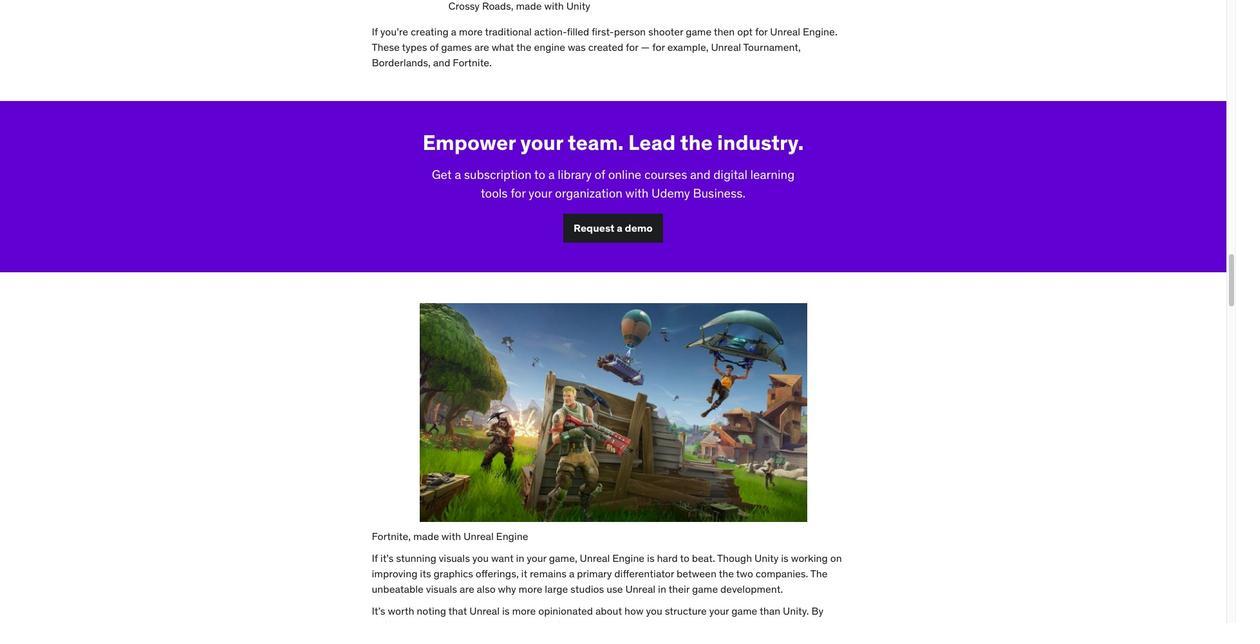 Task type: vqa. For each thing, say whether or not it's contained in the screenshot.
use to the right
yes



Task type: locate. For each thing, give the bounding box(es) containing it.
visuals up graphics
[[439, 552, 470, 565]]

in up it
[[516, 552, 525, 565]]

the down though
[[719, 567, 734, 580]]

in left "their"
[[658, 583, 667, 596]]

more inside if you're creating a more traditional action-filled first-person shooter game then opt for unreal engine. these types of games are what the engine was created for — for example, unreal tournament, borderlands, and fortnite.
[[459, 25, 483, 38]]

0 vertical spatial to
[[535, 167, 546, 182]]

more
[[459, 25, 483, 38], [519, 583, 543, 596], [512, 605, 536, 618]]

2 if from the top
[[372, 552, 378, 565]]

fortnite, made with unreal engine
[[372, 530, 529, 543]]

a left "library"
[[549, 167, 555, 182]]

1 if from the top
[[372, 25, 378, 38]]

1 vertical spatial are
[[460, 583, 475, 596]]

1 horizontal spatial are
[[475, 40, 489, 53]]

its
[[420, 567, 431, 580]]

0 vertical spatial engine
[[496, 530, 529, 543]]

gameplay
[[556, 620, 602, 624]]

and inside if you're creating a more traditional action-filled first-person shooter game then opt for unreal engine. these types of games are what the engine was created for — for example, unreal tournament, borderlands, and fortnite.
[[433, 56, 451, 69]]

0 horizontal spatial in
[[516, 552, 525, 565]]

a up games
[[451, 25, 457, 38]]

for
[[756, 25, 768, 38], [626, 40, 639, 53], [653, 40, 665, 53], [511, 185, 526, 201]]

a left demo
[[617, 222, 623, 235]]

what
[[492, 40, 514, 53]]

unity.
[[783, 605, 810, 618]]

0 horizontal spatial and
[[433, 56, 451, 69]]

fornite, made with unreal engine image
[[420, 304, 808, 522]]

use
[[607, 583, 623, 596], [462, 620, 479, 624]]

you left want at left bottom
[[473, 552, 489, 565]]

to
[[535, 167, 546, 182], [681, 552, 690, 565], [658, 620, 667, 624]]

0 horizontal spatial you
[[473, 552, 489, 565]]

your inside the get a subscription to a library of online courses and digital learning tools for your organization with udemy business.
[[529, 185, 552, 201]]

0 horizontal spatial the
[[517, 40, 532, 53]]

courses
[[645, 167, 688, 182]]

fortnite,
[[372, 530, 411, 543]]

1 horizontal spatial to
[[658, 620, 667, 624]]

your inside if it's stunning visuals you want in your game, unreal engine is hard to beat. though unity is working on improving its graphics offerings, it remains a primary differentiator between the two companies. the unbeatable visuals are also why more large studios use unreal in their game development.
[[527, 552, 547, 565]]

0 vertical spatial structure
[[665, 605, 707, 618]]

of down the creating
[[430, 40, 439, 53]]

you right how in the right of the page
[[646, 605, 663, 618]]

if inside if it's stunning visuals you want in your game, unreal engine is hard to beat. though unity is working on improving its graphics offerings, it remains a primary differentiator between the two companies. the unbeatable visuals are also why more large studios use unreal in their game development.
[[372, 552, 378, 565]]

of inside if you're creating a more traditional action-filled first-person shooter game then opt for unreal engine. these types of games are what the engine was created for — for example, unreal tournament, borderlands, and fortnite.
[[430, 40, 439, 53]]

engine.
[[803, 25, 838, 38]]

unreal
[[771, 25, 801, 38], [712, 40, 742, 53], [464, 530, 494, 543], [580, 552, 610, 565], [626, 583, 656, 596], [470, 605, 500, 618], [481, 620, 511, 624]]

0 vertical spatial if
[[372, 25, 378, 38]]

your
[[521, 129, 564, 156], [529, 185, 552, 201], [527, 552, 547, 565], [710, 605, 730, 618]]

get
[[432, 167, 452, 182]]

the
[[517, 40, 532, 53], [681, 129, 713, 156], [719, 567, 734, 580]]

1 vertical spatial structure
[[670, 620, 712, 624]]

their
[[669, 583, 690, 596]]

0 horizontal spatial is
[[502, 605, 510, 618]]

1 vertical spatial use
[[462, 620, 479, 624]]

companies.
[[756, 567, 809, 580]]

your up games.
[[710, 605, 730, 618]]

to right the hard
[[681, 552, 690, 565]]

0 horizontal spatial with
[[442, 530, 461, 543]]

your inside it's worth noting that unreal is more opinionated about how you structure your game than unity. by default, developers use unreal engine's gameplay framework to structure games.
[[710, 605, 730, 618]]

with right 'made'
[[442, 530, 461, 543]]

these
[[372, 40, 400, 53]]

opinionated
[[539, 605, 593, 618]]

more down it
[[519, 583, 543, 596]]

1 vertical spatial and
[[691, 167, 711, 182]]

industry.
[[718, 129, 804, 156]]

you inside if it's stunning visuals you want in your game, unreal engine is hard to beat. though unity is working on improving its graphics offerings, it remains a primary differentiator between the two companies. the unbeatable visuals are also why more large studios use unreal in their game development.
[[473, 552, 489, 565]]

team.
[[568, 129, 624, 156]]

1 horizontal spatial engine
[[613, 552, 645, 565]]

your right tools
[[529, 185, 552, 201]]

0 vertical spatial you
[[473, 552, 489, 565]]

0 horizontal spatial are
[[460, 583, 475, 596]]

game down between
[[693, 583, 718, 596]]

engine up want at left bottom
[[496, 530, 529, 543]]

to inside it's worth noting that unreal is more opinionated about how you structure your game than unity. by default, developers use unreal engine's gameplay framework to structure games.
[[658, 620, 667, 624]]

is left the hard
[[647, 552, 655, 565]]

with down the online
[[626, 185, 649, 201]]

the up the courses
[[681, 129, 713, 156]]

visuals down graphics
[[426, 583, 457, 596]]

0 vertical spatial use
[[607, 583, 623, 596]]

to inside the get a subscription to a library of online courses and digital learning tools for your organization with udemy business.
[[535, 167, 546, 182]]

0 horizontal spatial engine
[[496, 530, 529, 543]]

if left it's
[[372, 552, 378, 565]]

are left also
[[460, 583, 475, 596]]

1 horizontal spatial the
[[681, 129, 713, 156]]

engine inside if it's stunning visuals you want in your game, unreal engine is hard to beat. though unity is working on improving its graphics offerings, it remains a primary differentiator between the two companies. the unbeatable visuals are also why more large studios use unreal in their game development.
[[613, 552, 645, 565]]

for left —
[[626, 40, 639, 53]]

if
[[372, 25, 378, 38], [372, 552, 378, 565]]

organization
[[555, 185, 623, 201]]

udemy
[[652, 185, 691, 201]]

1 horizontal spatial of
[[595, 167, 606, 182]]

2 vertical spatial the
[[719, 567, 734, 580]]

want
[[492, 552, 514, 565]]

1 vertical spatial more
[[519, 583, 543, 596]]

game inside if you're creating a more traditional action-filled first-person shooter game then opt for unreal engine. these types of games are what the engine was created for — for example, unreal tournament, borderlands, and fortnite.
[[686, 25, 712, 38]]

2 horizontal spatial is
[[782, 552, 789, 565]]

0 vertical spatial of
[[430, 40, 439, 53]]

a
[[451, 25, 457, 38], [455, 167, 461, 182], [549, 167, 555, 182], [617, 222, 623, 235], [569, 567, 575, 580]]

unbeatable
[[372, 583, 424, 596]]

game up example,
[[686, 25, 712, 38]]

engine's
[[514, 620, 553, 624]]

of
[[430, 40, 439, 53], [595, 167, 606, 182]]

game up games.
[[732, 605, 758, 618]]

the inside if it's stunning visuals you want in your game, unreal engine is hard to beat. though unity is working on improving its graphics offerings, it remains a primary differentiator between the two companies. the unbeatable visuals are also why more large studios use unreal in their game development.
[[719, 567, 734, 580]]

2 vertical spatial to
[[658, 620, 667, 624]]

0 horizontal spatial to
[[535, 167, 546, 182]]

for right —
[[653, 40, 665, 53]]

a down game, on the bottom left of page
[[569, 567, 575, 580]]

are up fortnite.
[[475, 40, 489, 53]]

learning
[[751, 167, 795, 182]]

0 vertical spatial the
[[517, 40, 532, 53]]

to right framework
[[658, 620, 667, 624]]

1 vertical spatial of
[[595, 167, 606, 182]]

and up business.
[[691, 167, 711, 182]]

0 vertical spatial and
[[433, 56, 451, 69]]

made
[[414, 530, 439, 543]]

game
[[686, 25, 712, 38], [693, 583, 718, 596], [732, 605, 758, 618]]

by
[[812, 605, 824, 618]]

more up engine's
[[512, 605, 536, 618]]

and down games
[[433, 56, 451, 69]]

1 vertical spatial the
[[681, 129, 713, 156]]

1 horizontal spatial in
[[658, 583, 667, 596]]

was
[[568, 40, 586, 53]]

lead
[[629, 129, 676, 156]]

0 vertical spatial more
[[459, 25, 483, 38]]

your up remains
[[527, 552, 547, 565]]

with inside the get a subscription to a library of online courses and digital learning tools for your organization with udemy business.
[[626, 185, 649, 201]]

use up about
[[607, 583, 623, 596]]

0 vertical spatial game
[[686, 25, 712, 38]]

2 vertical spatial more
[[512, 605, 536, 618]]

is down why
[[502, 605, 510, 618]]

to left "library"
[[535, 167, 546, 182]]

1 vertical spatial visuals
[[426, 583, 457, 596]]

person
[[614, 25, 646, 38]]

2 vertical spatial game
[[732, 605, 758, 618]]

1 horizontal spatial with
[[626, 185, 649, 201]]

0 horizontal spatial use
[[462, 620, 479, 624]]

games
[[441, 40, 472, 53]]

are
[[475, 40, 489, 53], [460, 583, 475, 596]]

are inside if you're creating a more traditional action-filled first-person shooter game then opt for unreal engine. these types of games are what the engine was created for — for example, unreal tournament, borderlands, and fortnite.
[[475, 40, 489, 53]]

and inside the get a subscription to a library of online courses and digital learning tools for your organization with udemy business.
[[691, 167, 711, 182]]

engine
[[496, 530, 529, 543], [613, 552, 645, 565]]

default,
[[372, 620, 407, 624]]

1 horizontal spatial you
[[646, 605, 663, 618]]

1 vertical spatial engine
[[613, 552, 645, 565]]

use down that
[[462, 620, 479, 624]]

creating
[[411, 25, 449, 38]]

1 vertical spatial if
[[372, 552, 378, 565]]

of up the organization
[[595, 167, 606, 182]]

1 vertical spatial you
[[646, 605, 663, 618]]

1 vertical spatial game
[[693, 583, 718, 596]]

engine up differentiator
[[613, 552, 645, 565]]

2 horizontal spatial to
[[681, 552, 690, 565]]

then
[[714, 25, 735, 38]]

is up companies.
[[782, 552, 789, 565]]

improving
[[372, 567, 418, 580]]

1 horizontal spatial use
[[607, 583, 623, 596]]

more up games
[[459, 25, 483, 38]]

of inside the get a subscription to a library of online courses and digital learning tools for your organization with udemy business.
[[595, 167, 606, 182]]

if inside if you're creating a more traditional action-filled first-person shooter game then opt for unreal engine. these types of games are what the engine was created for — for example, unreal tournament, borderlands, and fortnite.
[[372, 25, 378, 38]]

demo
[[625, 222, 653, 235]]

0 vertical spatial with
[[626, 185, 649, 201]]

0 vertical spatial are
[[475, 40, 489, 53]]

about
[[596, 605, 622, 618]]

development.
[[721, 583, 784, 596]]

empower your team. lead the industry.
[[423, 129, 804, 156]]

online
[[609, 167, 642, 182]]

1 horizontal spatial and
[[691, 167, 711, 182]]

more inside it's worth noting that unreal is more opinionated about how you structure your game than unity. by default, developers use unreal engine's gameplay framework to structure games.
[[512, 605, 536, 618]]

for inside the get a subscription to a library of online courses and digital learning tools for your organization with udemy business.
[[511, 185, 526, 201]]

digital
[[714, 167, 748, 182]]

0 horizontal spatial of
[[430, 40, 439, 53]]

with
[[626, 185, 649, 201], [442, 530, 461, 543]]

if it's stunning visuals you want in your game, unreal engine is hard to beat. though unity is working on improving its graphics offerings, it remains a primary differentiator between the two companies. the unbeatable visuals are also why more large studios use unreal in their game development.
[[372, 552, 842, 596]]

the right what
[[517, 40, 532, 53]]

in
[[516, 552, 525, 565], [658, 583, 667, 596]]

game inside if it's stunning visuals you want in your game, unreal engine is hard to beat. though unity is working on improving its graphics offerings, it remains a primary differentiator between the two companies. the unbeatable visuals are also why more large studios use unreal in their game development.
[[693, 583, 718, 596]]

for right tools
[[511, 185, 526, 201]]

and
[[433, 56, 451, 69], [691, 167, 711, 182]]

if up these
[[372, 25, 378, 38]]

2 horizontal spatial the
[[719, 567, 734, 580]]

is
[[647, 552, 655, 565], [782, 552, 789, 565], [502, 605, 510, 618]]

1 vertical spatial to
[[681, 552, 690, 565]]



Task type: describe. For each thing, give the bounding box(es) containing it.
get a subscription to a library of online courses and digital learning tools for your organization with udemy business.
[[432, 167, 795, 201]]

to inside if it's stunning visuals you want in your game, unreal engine is hard to beat. though unity is working on improving its graphics offerings, it remains a primary differentiator between the two companies. the unbeatable visuals are also why more large studios use unreal in their game development.
[[681, 552, 690, 565]]

it's
[[381, 552, 394, 565]]

than
[[760, 605, 781, 618]]

created
[[589, 40, 624, 53]]

—
[[641, 40, 650, 53]]

filled
[[567, 25, 590, 38]]

noting
[[417, 605, 446, 618]]

opt
[[738, 25, 753, 38]]

a inside request a demo link
[[617, 222, 623, 235]]

that
[[449, 605, 467, 618]]

games.
[[714, 620, 748, 624]]

first-
[[592, 25, 614, 38]]

tournament,
[[744, 40, 801, 53]]

if you're creating a more traditional action-filled first-person shooter game then opt for unreal engine. these types of games are what the engine was created for — for example, unreal tournament, borderlands, and fortnite.
[[372, 25, 838, 69]]

graphics
[[434, 567, 474, 580]]

shooter
[[649, 25, 684, 38]]

a inside if it's stunning visuals you want in your game, unreal engine is hard to beat. though unity is working on improving its graphics offerings, it remains a primary differentiator between the two companies. the unbeatable visuals are also why more large studios use unreal in their game development.
[[569, 567, 575, 580]]

framework
[[604, 620, 656, 624]]

if for if it's stunning visuals you want in your game, unreal engine is hard to beat. though unity is working on improving its graphics offerings, it remains a primary differentiator between the two companies. the unbeatable visuals are also why more large studios use unreal in their game development.
[[372, 552, 378, 565]]

if for if you're creating a more traditional action-filled first-person shooter game then opt for unreal engine. these types of games are what the engine was created for — for example, unreal tournament, borderlands, and fortnite.
[[372, 25, 378, 38]]

tools
[[481, 185, 508, 201]]

primary
[[577, 567, 612, 580]]

types
[[402, 40, 428, 53]]

0 vertical spatial in
[[516, 552, 525, 565]]

request
[[574, 222, 615, 235]]

on
[[831, 552, 842, 565]]

it's worth noting that unreal is more opinionated about how you structure your game than unity. by default, developers use unreal engine's gameplay framework to structure games.
[[372, 605, 824, 624]]

library
[[558, 167, 592, 182]]

use inside it's worth noting that unreal is more opinionated about how you structure your game than unity. by default, developers use unreal engine's gameplay framework to structure games.
[[462, 620, 479, 624]]

1 vertical spatial in
[[658, 583, 667, 596]]

also
[[477, 583, 496, 596]]

studios
[[571, 583, 604, 596]]

stunning
[[396, 552, 437, 565]]

game inside it's worth noting that unreal is more opinionated about how you structure your game than unity. by default, developers use unreal engine's gameplay framework to structure games.
[[732, 605, 758, 618]]

0 vertical spatial visuals
[[439, 552, 470, 565]]

it's
[[372, 605, 386, 618]]

a inside if you're creating a more traditional action-filled first-person shooter game then opt for unreal engine. these types of games are what the engine was created for — for example, unreal tournament, borderlands, and fortnite.
[[451, 25, 457, 38]]

1 horizontal spatial is
[[647, 552, 655, 565]]

are inside if it's stunning visuals you want in your game, unreal engine is hard to beat. though unity is working on improving its graphics offerings, it remains a primary differentiator between the two companies. the unbeatable visuals are also why more large studios use unreal in their game development.
[[460, 583, 475, 596]]

large
[[545, 583, 568, 596]]

more inside if it's stunning visuals you want in your game, unreal engine is hard to beat. though unity is working on improving its graphics offerings, it remains a primary differentiator between the two companies. the unbeatable visuals are also why more large studios use unreal in their game development.
[[519, 583, 543, 596]]

between
[[677, 567, 717, 580]]

you inside it's worth noting that unreal is more opinionated about how you structure your game than unity. by default, developers use unreal engine's gameplay framework to structure games.
[[646, 605, 663, 618]]

it
[[522, 567, 528, 580]]

though
[[718, 552, 753, 565]]

differentiator
[[615, 567, 675, 580]]

action-
[[535, 25, 567, 38]]

empower
[[423, 129, 516, 156]]

business.
[[694, 185, 746, 201]]

subscription
[[464, 167, 532, 182]]

the inside if you're creating a more traditional action-filled first-person shooter game then opt for unreal engine. these types of games are what the engine was created for — for example, unreal tournament, borderlands, and fortnite.
[[517, 40, 532, 53]]

is inside it's worth noting that unreal is more opinionated about how you structure your game than unity. by default, developers use unreal engine's gameplay framework to structure games.
[[502, 605, 510, 618]]

1 vertical spatial with
[[442, 530, 461, 543]]

developers
[[409, 620, 460, 624]]

traditional
[[485, 25, 532, 38]]

you're
[[381, 25, 408, 38]]

unity
[[755, 552, 779, 565]]

a right the get
[[455, 167, 461, 182]]

use inside if it's stunning visuals you want in your game, unreal engine is hard to beat. though unity is working on improving its graphics offerings, it remains a primary differentiator between the two companies. the unbeatable visuals are also why more large studios use unreal in their game development.
[[607, 583, 623, 596]]

example,
[[668, 40, 709, 53]]

remains
[[530, 567, 567, 580]]

game,
[[549, 552, 578, 565]]

request a demo link
[[564, 214, 664, 243]]

for right the opt
[[756, 25, 768, 38]]

how
[[625, 605, 644, 618]]

working
[[792, 552, 828, 565]]

the
[[811, 567, 828, 580]]

offerings,
[[476, 567, 519, 580]]

why
[[498, 583, 517, 596]]

your up "library"
[[521, 129, 564, 156]]

fortnite.
[[453, 56, 492, 69]]

hard
[[657, 552, 678, 565]]

beat.
[[692, 552, 716, 565]]

engine
[[534, 40, 566, 53]]

borderlands,
[[372, 56, 431, 69]]

two
[[737, 567, 754, 580]]

worth
[[388, 605, 415, 618]]

request a demo
[[574, 222, 653, 235]]



